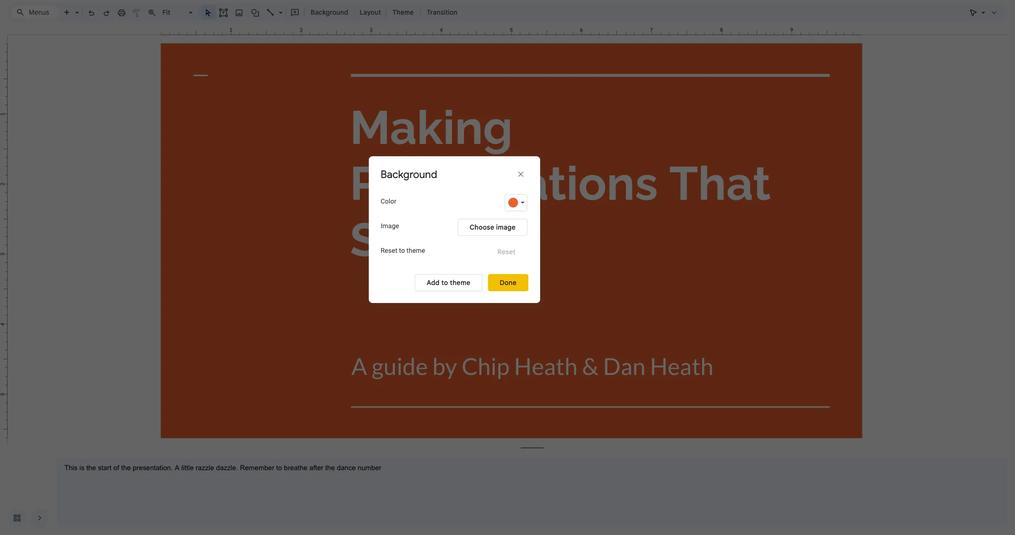 Task type: describe. For each thing, give the bounding box(es) containing it.
add to theme
[[427, 278, 471, 287]]

theme for reset to theme
[[407, 247, 425, 254]]

done button
[[488, 274, 529, 291]]

mode and view toolbar
[[966, 3, 1002, 22]]

to for reset
[[399, 247, 405, 254]]

background dialog
[[369, 156, 540, 303]]

image
[[496, 223, 516, 231]]

background application
[[0, 0, 1015, 535]]

reset for reset to theme
[[381, 247, 397, 254]]

choose
[[470, 223, 494, 231]]

reset for reset
[[498, 248, 516, 256]]

reset button
[[486, 243, 528, 260]]

background inside heading
[[381, 168, 437, 181]]

background inside button
[[311, 8, 348, 17]]

choose image button
[[458, 219, 528, 236]]

color
[[381, 197, 397, 205]]

theme button
[[388, 5, 418, 19]]



Task type: locate. For each thing, give the bounding box(es) containing it.
1 vertical spatial background
[[381, 168, 437, 181]]

background heading
[[381, 168, 475, 181]]

transition button
[[423, 5, 462, 19]]

1 horizontal spatial to
[[442, 278, 448, 287]]

to right add
[[442, 278, 448, 287]]

1 horizontal spatial reset
[[498, 248, 516, 256]]

add to theme button
[[415, 274, 482, 291]]

1 vertical spatial theme
[[450, 278, 471, 287]]

theme
[[407, 247, 425, 254], [450, 278, 471, 287]]

0 vertical spatial theme
[[407, 247, 425, 254]]

0 vertical spatial background
[[311, 8, 348, 17]]

0 horizontal spatial background
[[311, 8, 348, 17]]

add
[[427, 278, 440, 287]]

choose image
[[470, 223, 516, 231]]

Menus field
[[12, 6, 59, 19]]

done
[[500, 278, 517, 287]]

background button
[[306, 5, 353, 19]]

reset inside button
[[498, 248, 516, 256]]

0 horizontal spatial reset
[[381, 247, 397, 254]]

theme inside button
[[450, 278, 471, 287]]

0 horizontal spatial theme
[[407, 247, 425, 254]]

to inside button
[[442, 278, 448, 287]]

to
[[399, 247, 405, 254], [442, 278, 448, 287]]

0 vertical spatial to
[[399, 247, 405, 254]]

reset to theme
[[381, 247, 425, 254]]

to for add
[[442, 278, 448, 287]]

reset down "image" at top
[[498, 248, 516, 256]]

theme for add to theme
[[450, 278, 471, 287]]

reset
[[381, 247, 397, 254], [498, 248, 516, 256]]

navigation inside background application
[[0, 501, 49, 535]]

image
[[381, 222, 399, 230]]

navigation
[[0, 501, 49, 535]]

1 horizontal spatial background
[[381, 168, 437, 181]]

0 horizontal spatial to
[[399, 247, 405, 254]]

background
[[311, 8, 348, 17], [381, 168, 437, 181]]

transition
[[427, 8, 458, 17]]

to down the image
[[399, 247, 405, 254]]

reset down the image
[[381, 247, 397, 254]]

theme
[[393, 8, 414, 17]]

1 horizontal spatial theme
[[450, 278, 471, 287]]

main toolbar
[[34, 0, 462, 391]]

1 vertical spatial to
[[442, 278, 448, 287]]



Task type: vqa. For each thing, say whether or not it's contained in the screenshot.
Reset
yes



